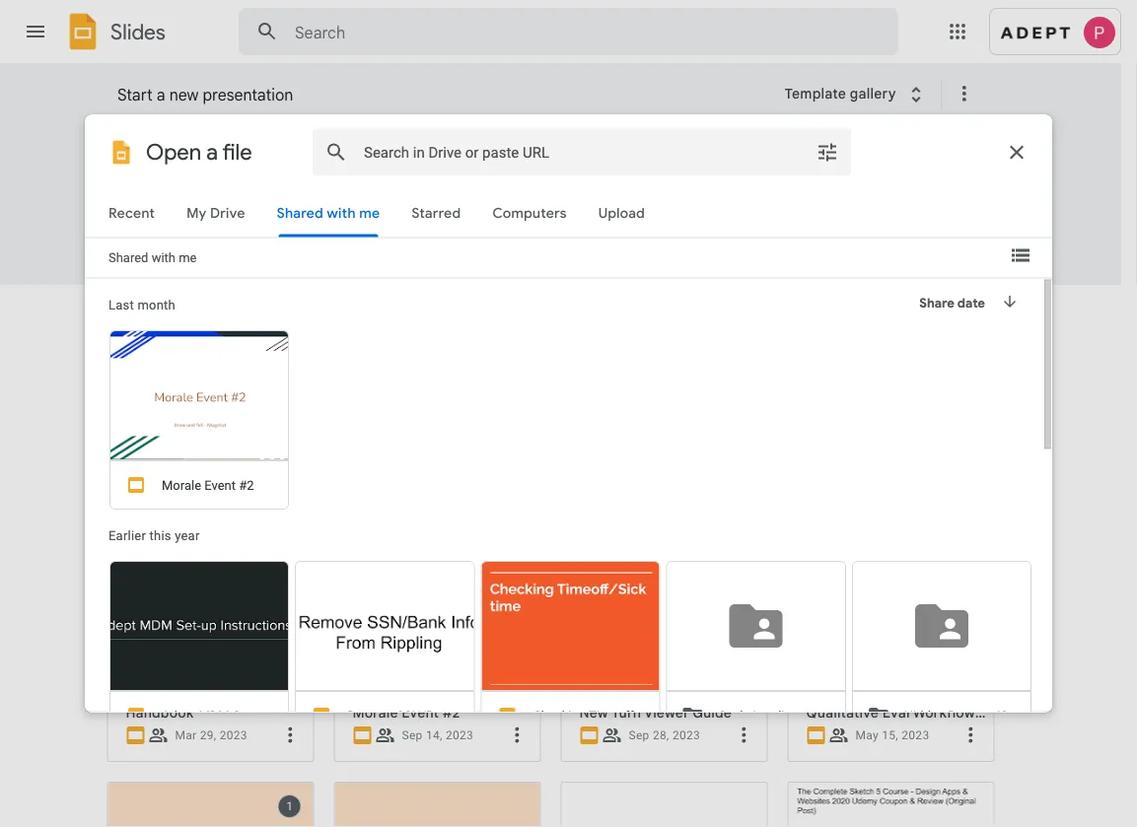 Task type: vqa. For each thing, say whether or not it's contained in the screenshot.
Main 'toolbar'
no



Task type: locate. For each thing, give the bounding box(es) containing it.
mar 29, 2023
[[175, 729, 247, 743]]

sep 28, 2023
[[629, 729, 700, 743]]

by
[[214, 308, 232, 327], [200, 316, 216, 333]]

presentations by title heading
[[107, 285, 265, 348]]

by inside presentations by title heading
[[214, 308, 232, 327]]

2023 for new turn viewer guide
[[673, 729, 700, 743]]

0 horizontal spatial guide
[[693, 704, 732, 722]]

workflow
[[913, 704, 975, 722]]

pitch
[[474, 225, 508, 242]]

new turn viewer guide
[[579, 704, 732, 722]]

guide
[[693, 704, 732, 722], [979, 704, 1018, 722]]

3 2023 from the left
[[673, 729, 700, 743]]

2 guide from the left
[[979, 704, 1018, 722]]

turn
[[611, 704, 641, 722]]

start a new presentation heading
[[117, 63, 772, 126]]

adding time-off to the ra team google calendar google slides element
[[126, 491, 459, 509]]

yearbook option
[[831, 122, 995, 256]]

1 presentations from the top
[[107, 308, 209, 327]]

0 horizontal spatial option
[[334, 356, 541, 828]]

2023 inside morale event #2 option
[[446, 729, 473, 743]]

2023 inside handbook option
[[220, 729, 247, 743]]

presentation
[[203, 85, 293, 105]]

28,
[[653, 729, 669, 743]]

guide right 'viewer'
[[693, 704, 732, 722]]

1 option from the left
[[334, 356, 541, 828]]

adding time-off to the ra team google calendar
[[126, 491, 459, 508]]

title inside heading
[[236, 308, 265, 327]]

29,
[[200, 729, 216, 743]]

handbook option
[[107, 569, 314, 828]]

15,
[[882, 729, 899, 743]]

option
[[334, 356, 541, 828], [561, 356, 768, 828]]

mar
[[175, 729, 197, 743]]

fair
[[710, 225, 732, 242]]

presentation
[[991, 491, 1076, 508]]

presentations by title
[[107, 308, 265, 327], [107, 316, 245, 333]]

viewer
[[644, 704, 689, 722]]

handbook google slides element
[[126, 704, 305, 722]]

sep left 14,
[[402, 729, 423, 743]]

calendar
[[399, 491, 459, 508]]

may
[[856, 729, 879, 743]]

2023 down qualitative eval workflow guide google slides element
[[902, 729, 930, 743]]

science fair option
[[651, 122, 815, 262]]

2023 right 28, on the right of the page
[[673, 729, 700, 743]]

new
[[579, 704, 608, 722]]

1 horizontal spatial guide
[[979, 704, 1018, 722]]

2023 inside "qualitative eval workflow guide" option
[[902, 729, 930, 743]]

guide for qualitative eval workflow guide
[[979, 704, 1018, 722]]

2023
[[220, 729, 247, 743], [446, 729, 473, 743], [673, 729, 700, 743], [902, 729, 930, 743]]

2023 right 29,
[[220, 729, 247, 743]]

presentations
[[107, 308, 209, 327], [107, 316, 197, 333]]

blank
[[113, 225, 149, 242]]

sep for event
[[402, 729, 423, 743]]

last opened by me may 15, 2023 element
[[856, 729, 930, 743]]

yearbook
[[835, 225, 896, 242]]

sep left 28, on the right of the page
[[629, 729, 650, 743]]

gallery
[[850, 85, 896, 102]]

start a new presentation
[[117, 85, 293, 105]]

guide right workflow
[[979, 704, 1018, 722]]

science
[[655, 225, 706, 242]]

0 horizontal spatial sep
[[402, 729, 423, 743]]

title
[[236, 308, 265, 327], [220, 316, 245, 333]]

last opened by me mar 29, 2023 element
[[175, 729, 247, 743]]

2023 for qualitative eval workflow guide
[[902, 729, 930, 743]]

book report option
[[290, 122, 454, 256]]

sep 14, 2023
[[402, 729, 473, 743]]

new turn viewer guide google slides element
[[579, 704, 759, 722]]

2023 down #2
[[446, 729, 473, 743]]

the
[[258, 491, 283, 508]]

list box
[[109, 118, 1017, 286]]

1 presentations by title from the top
[[107, 308, 265, 327]]

adding time-off to the ra team google calendar option
[[107, 356, 459, 828]]

morale event #2 option
[[334, 569, 541, 828]]

sep inside morale event #2 option
[[402, 729, 423, 743]]

new turn viewer guide option
[[561, 569, 768, 828]]

2 sep from the left
[[629, 729, 650, 743]]

1 2023 from the left
[[220, 729, 247, 743]]

1 horizontal spatial sep
[[629, 729, 650, 743]]

book
[[294, 225, 327, 242]]

last opened by me sep 14, 2023 element
[[402, 729, 473, 743]]

2 2023 from the left
[[446, 729, 473, 743]]

1 horizontal spatial option
[[561, 356, 768, 828]]

2023 for handbook
[[220, 729, 247, 743]]

qualitative
[[806, 704, 879, 722]]

2023 inside new turn viewer guide option
[[673, 729, 700, 743]]

morale
[[353, 704, 398, 722]]

a
[[157, 85, 165, 105]]

1 sep from the left
[[402, 729, 423, 743]]

1 guide from the left
[[693, 704, 732, 722]]

new
[[169, 85, 199, 105]]

sep
[[402, 729, 423, 743], [629, 729, 650, 743]]

None search field
[[239, 8, 899, 55]]

science fair
[[655, 225, 732, 242]]

4 2023 from the left
[[902, 729, 930, 743]]

sep inside new turn viewer guide option
[[629, 729, 650, 743]]



Task type: describe. For each thing, give the bounding box(es) containing it.
may 15, 2023
[[856, 729, 930, 743]]

book report
[[294, 225, 371, 242]]

event
[[402, 704, 439, 722]]

template gallery
[[785, 85, 896, 102]]

search image
[[248, 12, 287, 51]]

adding
[[126, 491, 173, 508]]

2 option from the left
[[561, 356, 768, 828]]

2 presentations from the top
[[107, 316, 197, 333]]

template gallery button
[[772, 76, 941, 111]]

checking
[[806, 491, 869, 508]]

ra
[[287, 491, 305, 508]]

#2
[[443, 704, 460, 722]]

to
[[239, 491, 255, 508]]

report
[[330, 225, 371, 242]]

morale event #2 google slides element
[[353, 704, 532, 722]]

timeoff/sick
[[872, 491, 955, 508]]

google
[[348, 491, 395, 508]]

morale event #2
[[353, 704, 460, 722]]

qualitative eval workflow guide option
[[788, 569, 1018, 828]]

time
[[958, 491, 988, 508]]

checking timeoff/sick time presentation option
[[788, 356, 1076, 828]]

qualitative eval workflow guide google slides element
[[806, 704, 1018, 722]]

sep for turn
[[629, 729, 650, 743]]

start
[[117, 85, 153, 105]]

checking timeoff/sick time presentation
[[806, 491, 1076, 508]]

guide for new turn viewer guide
[[693, 704, 732, 722]]

presentations inside heading
[[107, 308, 209, 327]]

slides
[[110, 19, 166, 45]]

2023 for morale event #2
[[446, 729, 473, 743]]

team
[[309, 491, 344, 508]]

off
[[214, 491, 236, 508]]

2 presentations by title from the top
[[107, 316, 245, 333]]

pitch option
[[470, 122, 634, 262]]

qualitative eval workflow guide
[[806, 704, 1018, 722]]

time-
[[176, 491, 215, 508]]

slides link
[[63, 12, 166, 55]]

last opened by me sep 28, 2023 element
[[629, 729, 700, 743]]

list box containing blank
[[109, 118, 1017, 286]]

handbook
[[126, 704, 194, 722]]

eval
[[883, 704, 910, 722]]

14,
[[426, 729, 442, 743]]

template
[[785, 85, 846, 102]]

presentations by title list box
[[107, 356, 1076, 828]]

blank option
[[109, 122, 273, 256]]



